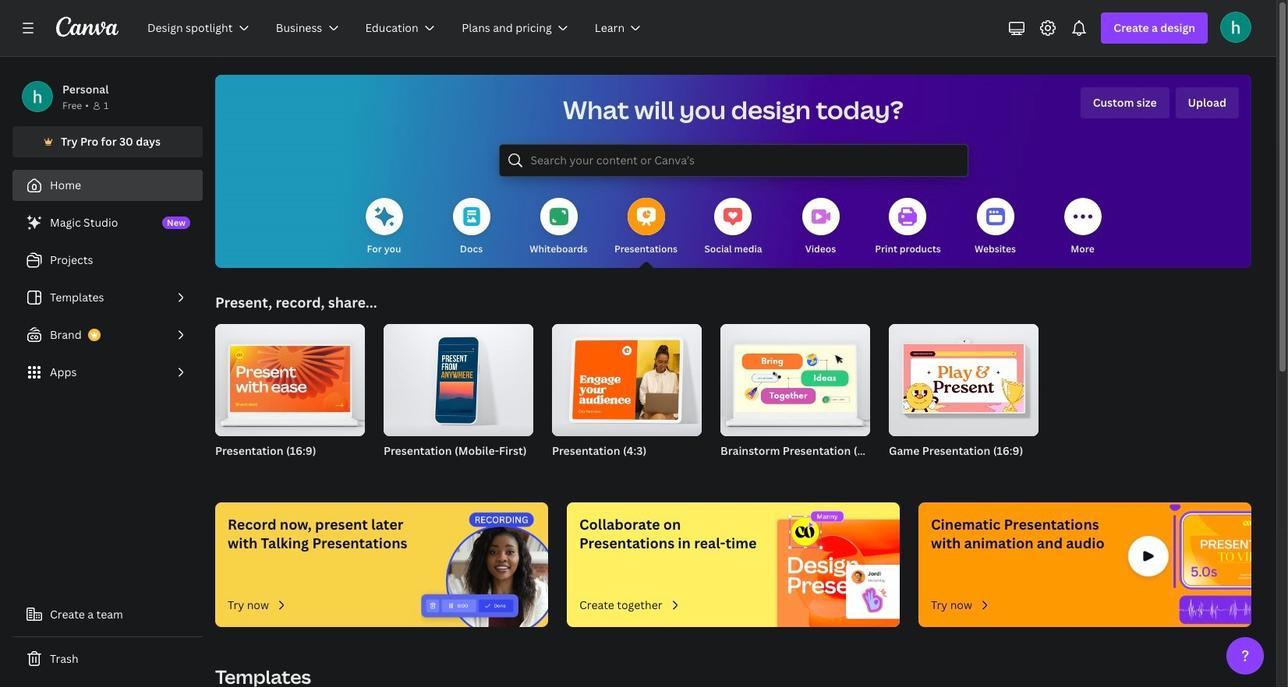 Task type: describe. For each thing, give the bounding box(es) containing it.
howard image
[[1221, 12, 1252, 43]]

top level navigation element
[[137, 12, 658, 44]]



Task type: vqa. For each thing, say whether or not it's contained in the screenshot.
'turned'
no



Task type: locate. For each thing, give the bounding box(es) containing it.
group
[[215, 324, 365, 479], [215, 324, 365, 437], [384, 324, 534, 479], [384, 324, 534, 437], [552, 324, 702, 479], [552, 324, 702, 437], [721, 324, 870, 479], [721, 324, 870, 437], [889, 324, 1039, 479]]

Search search field
[[531, 146, 936, 175]]

None search field
[[500, 145, 968, 176]]

list
[[12, 207, 203, 388]]



